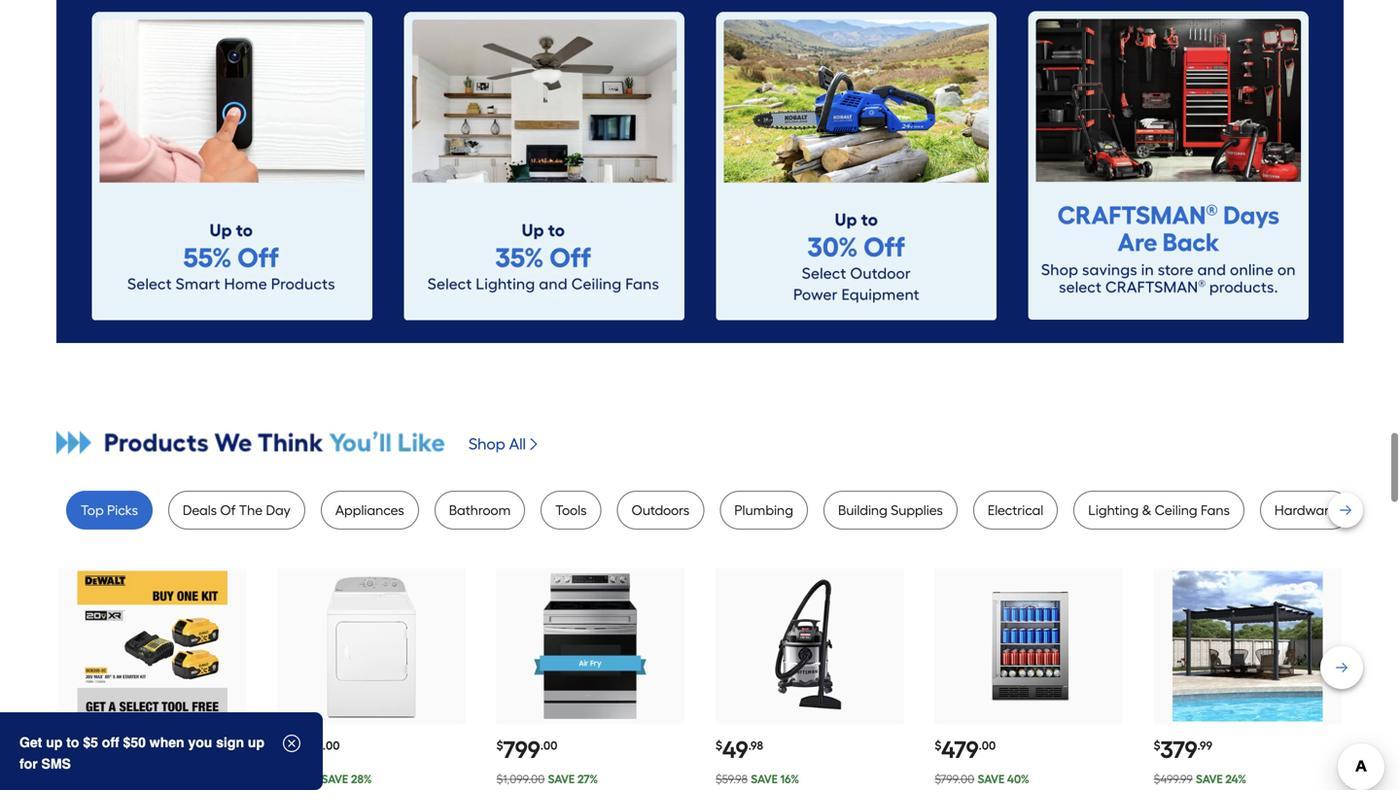 Task type: vqa. For each thing, say whether or not it's contained in the screenshot.
'UP'
yes



Task type: locate. For each thing, give the bounding box(es) containing it.
save left 28%
[[321, 773, 348, 787]]

.00 up $1,099.00 save 27%
[[541, 739, 558, 753]]

$ 799 .00
[[497, 736, 558, 764]]

outdoors
[[632, 502, 690, 519]]

$ up $59.98
[[716, 739, 723, 753]]

day
[[266, 502, 291, 519]]

get
[[19, 735, 42, 751]]

$699.00
[[278, 773, 318, 787]]

$ up $1,099.00
[[497, 739, 503, 753]]

save left the 40%
[[978, 773, 1005, 787]]

$ inside $ 49 .98
[[716, 739, 723, 753]]

.00 up $699.00 save 28%
[[323, 739, 340, 753]]

craftsman days are back. shop savings in store and online on select craftsman products. image
[[1028, 11, 1309, 320]]

plumbing
[[735, 502, 794, 519]]

lighting & ceiling fans
[[1089, 502, 1230, 519]]

appliances
[[335, 502, 404, 519]]

&
[[1142, 502, 1152, 519]]

2 up from the left
[[248, 735, 265, 751]]

shop all
[[469, 435, 526, 454]]

1 save from the left
[[321, 773, 348, 787]]

$ inside the $ 498 .00
[[278, 739, 284, 753]]

$499.99 save 24%
[[1154, 773, 1247, 787]]

up
[[46, 735, 63, 751], [248, 735, 265, 751]]

.00
[[99, 739, 116, 753], [323, 739, 340, 753], [541, 739, 558, 753], [979, 739, 996, 753]]

deals of the day
[[183, 502, 291, 519]]

$5
[[83, 735, 98, 751]]

0 horizontal spatial up
[[46, 735, 63, 751]]

$ up $699.00
[[278, 739, 284, 753]]

.00 for 498
[[323, 739, 340, 753]]

$ for 49
[[716, 739, 723, 753]]

2 save from the left
[[548, 773, 575, 787]]

bathroom
[[449, 502, 511, 519]]

save for 498
[[321, 773, 348, 787]]

.00 inside $ 799 .00
[[541, 739, 558, 753]]

.00 up the $799.00 save 40%
[[979, 739, 996, 753]]

799
[[503, 736, 541, 764]]

$1,099.00
[[497, 773, 545, 787]]

.00 for 479
[[979, 739, 996, 753]]

the
[[239, 502, 263, 519]]

$ 379 .99
[[1154, 736, 1213, 764]]

$ 199 .00
[[58, 736, 116, 764]]

save left 16%
[[751, 773, 778, 787]]

5 save from the left
[[1196, 773, 1223, 787]]

.98
[[748, 739, 763, 753]]

.00 inside the $ 199 .00
[[99, 739, 116, 753]]

3 .00 from the left
[[541, 739, 558, 753]]

picks
[[107, 502, 138, 519]]

.00 right $5
[[99, 739, 116, 753]]

6 $ from the left
[[1154, 739, 1161, 753]]

whirlpool 7-cu ft electric dryer (white) image
[[296, 572, 447, 722]]

up right sign
[[248, 735, 265, 751]]

$ inside the $ 199 .00
[[58, 739, 65, 753]]

$499.99
[[1154, 773, 1193, 787]]

samsung 30-in glass top 5 elements 6.3-cu ft self-cleaning air fry convection oven freestanding smart electric range (fingerprint resistant stainless steel) image
[[515, 572, 666, 722]]

1 $ from the left
[[58, 739, 65, 753]]

$ up $799.00
[[935, 739, 942, 753]]

27%
[[578, 773, 598, 787]]

5 $ from the left
[[935, 739, 942, 753]]

2 $ from the left
[[278, 739, 284, 753]]

$ for 479
[[935, 739, 942, 753]]

save left 24%
[[1196, 773, 1223, 787]]

you
[[188, 735, 212, 751]]

$ for 799
[[497, 739, 503, 753]]

$
[[58, 739, 65, 753], [278, 739, 284, 753], [497, 739, 503, 753], [716, 739, 723, 753], [935, 739, 942, 753], [1154, 739, 1161, 753]]

$1,099.00 save 27%
[[497, 773, 598, 787]]

1 horizontal spatial up
[[248, 735, 265, 751]]

save for 379
[[1196, 773, 1223, 787]]

$50
[[123, 735, 146, 751]]

lighting
[[1089, 502, 1139, 519]]

save for 799
[[548, 773, 575, 787]]

3 $ from the left
[[497, 739, 503, 753]]

dewalt 20-v 2-pack 5 amp-hour; 5 amp-hour lithium-ion battery and charger (charger included) image
[[77, 572, 228, 722]]

4 $ from the left
[[716, 739, 723, 753]]

all
[[509, 435, 526, 454]]

$ left to
[[58, 739, 65, 753]]

get up to $5 off $50 when you sign up for sms
[[19, 735, 265, 772]]

199
[[65, 736, 99, 764]]

up left to
[[46, 735, 63, 751]]

top
[[81, 502, 104, 519]]

.00 for 199
[[99, 739, 116, 753]]

save
[[321, 773, 348, 787], [548, 773, 575, 787], [751, 773, 778, 787], [978, 773, 1005, 787], [1196, 773, 1223, 787]]

$ inside $ 799 .00
[[497, 739, 503, 753]]

$ 49 .98
[[716, 736, 763, 764]]

3 save from the left
[[751, 773, 778, 787]]

hardware
[[1275, 502, 1337, 519]]

$ up $499.99
[[1154, 739, 1161, 753]]

when
[[150, 735, 184, 751]]

$ inside $ 479 .00
[[935, 739, 942, 753]]

4 save from the left
[[978, 773, 1005, 787]]

1 .00 from the left
[[99, 739, 116, 753]]

.00 for 799
[[541, 739, 558, 753]]

to
[[66, 735, 79, 751]]

.99
[[1198, 739, 1213, 753]]

.00 inside the $ 498 .00
[[323, 739, 340, 753]]

$ inside $ 379 .99
[[1154, 739, 1161, 753]]

electrical
[[988, 502, 1044, 519]]

4 .00 from the left
[[979, 739, 996, 753]]

.00 inside $ 479 .00
[[979, 739, 996, 753]]

sign
[[216, 735, 244, 751]]

shop
[[469, 435, 506, 454]]

379
[[1161, 736, 1198, 764]]

save left '27%'
[[548, 773, 575, 787]]

2 .00 from the left
[[323, 739, 340, 753]]



Task type: describe. For each thing, give the bounding box(es) containing it.
$ for 498
[[278, 739, 284, 753]]

save for 49
[[751, 773, 778, 787]]

49
[[723, 736, 748, 764]]

40%
[[1007, 773, 1030, 787]]

save for 479
[[978, 773, 1005, 787]]

$ for 379
[[1154, 739, 1161, 753]]

24%
[[1226, 773, 1247, 787]]

building
[[838, 502, 888, 519]]

$59.98 save 16%
[[716, 773, 800, 787]]

16%
[[781, 773, 800, 787]]

up to 55 percent off select smart home products. image
[[91, 11, 373, 320]]

fans
[[1201, 502, 1230, 519]]

498
[[284, 736, 323, 764]]

$799.00 save 40%
[[935, 773, 1030, 787]]

top picks
[[81, 502, 138, 519]]

28%
[[351, 773, 372, 787]]

hisense 23.43-in w 140-can capacity stainless steel built-in/freestanding beverage refrigerator with glass door image
[[954, 572, 1104, 722]]

$699.00 save 28%
[[278, 773, 372, 787]]

shop all link
[[469, 425, 542, 464]]

for
[[19, 757, 38, 772]]

$ for 199
[[58, 739, 65, 753]]

building supplies
[[838, 502, 943, 519]]

of
[[220, 502, 236, 519]]

$ 479 .00
[[935, 736, 996, 764]]

deals
[[183, 502, 217, 519]]

$ 498 .00
[[278, 736, 340, 764]]

$59.98
[[716, 773, 748, 787]]

craftsman 5-gallons 4-hp corded wet/dry shop vacuum with accessories included image
[[735, 572, 885, 722]]

veikous 10-ft w x 13-ft l x 7-ft 3-in h gray metal freestanding pergola with canopy image
[[1173, 572, 1323, 722]]

chevron right image
[[526, 437, 542, 452]]

up to 30 percent off select outdoor power equipment. image
[[716, 11, 997, 320]]

up to 35 percent off select lighting and ceiling fans. image
[[404, 11, 685, 320]]

supplies
[[891, 502, 943, 519]]

1 up from the left
[[46, 735, 63, 751]]

$799.00
[[935, 773, 975, 787]]

ceiling
[[1155, 502, 1198, 519]]

479
[[942, 736, 979, 764]]

sms
[[41, 757, 71, 772]]

tools
[[556, 502, 587, 519]]

off
[[102, 735, 119, 751]]



